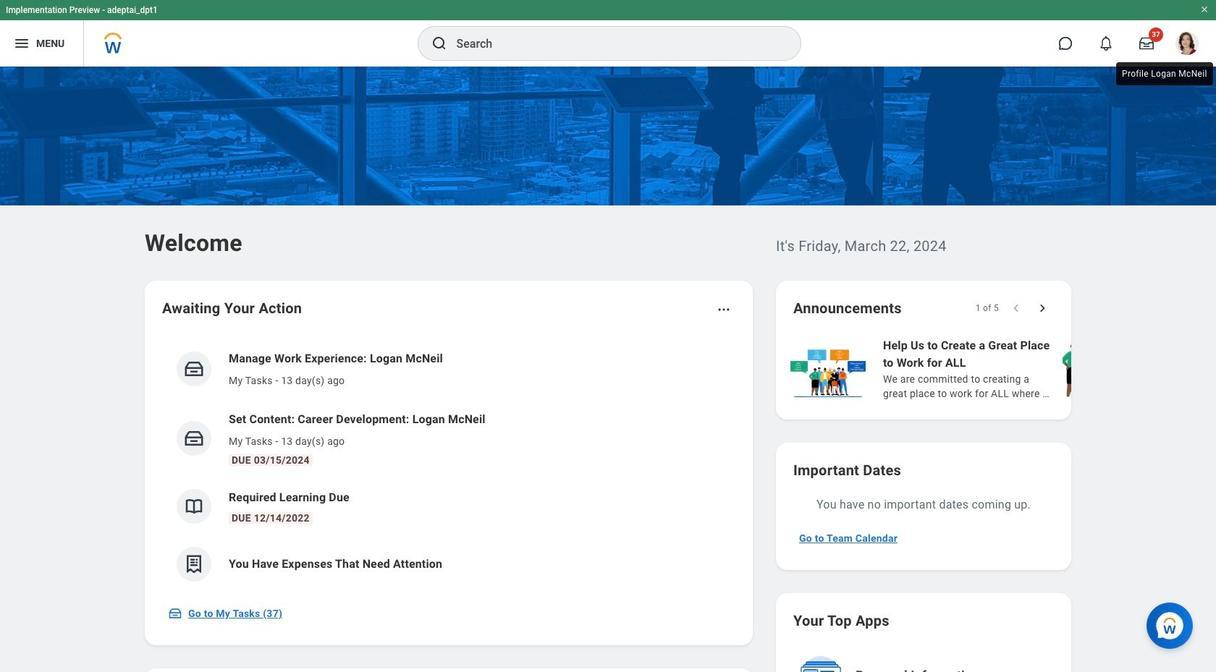 Task type: locate. For each thing, give the bounding box(es) containing it.
inbox image
[[168, 607, 182, 621]]

inbox image
[[183, 358, 205, 380], [183, 428, 205, 450]]

0 vertical spatial inbox image
[[183, 358, 205, 380]]

1 vertical spatial inbox image
[[183, 428, 205, 450]]

search image
[[431, 35, 448, 52]]

list
[[788, 336, 1217, 403], [162, 339, 736, 594]]

inbox large image
[[1140, 36, 1154, 51]]

book open image
[[183, 496, 205, 518]]

status
[[976, 303, 999, 314]]

tooltip
[[1114, 59, 1216, 88]]

main content
[[0, 67, 1217, 673]]

banner
[[0, 0, 1217, 67]]

dashboard expenses image
[[183, 554, 205, 576]]

notifications large image
[[1099, 36, 1114, 51]]

0 horizontal spatial list
[[162, 339, 736, 594]]

Search Workday  search field
[[457, 28, 771, 59]]

1 horizontal spatial list
[[788, 336, 1217, 403]]

justify image
[[13, 35, 30, 52]]



Task type: vqa. For each thing, say whether or not it's contained in the screenshot.
the search image
yes



Task type: describe. For each thing, give the bounding box(es) containing it.
2 inbox image from the top
[[183, 428, 205, 450]]

close environment banner image
[[1201, 5, 1209, 14]]

chevron left small image
[[1010, 301, 1024, 316]]

1 inbox image from the top
[[183, 358, 205, 380]]

related actions image
[[717, 303, 731, 317]]

profile logan mcneil image
[[1176, 32, 1199, 58]]

chevron right small image
[[1036, 301, 1050, 316]]



